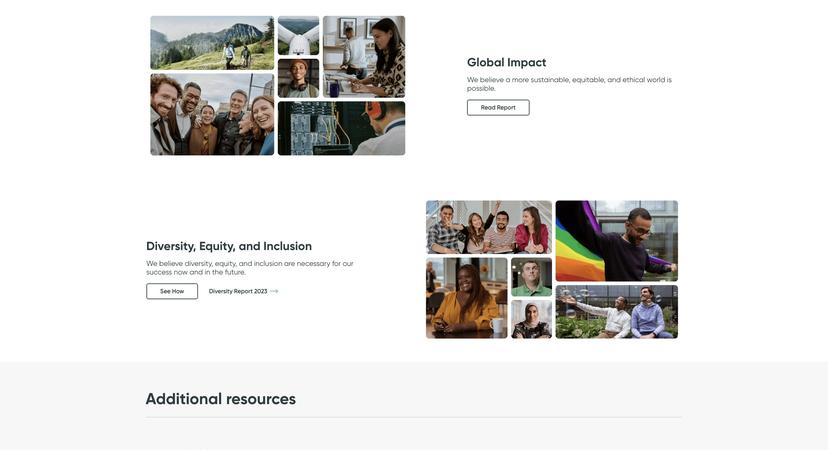 Task type: locate. For each thing, give the bounding box(es) containing it.
diversity, equity, and inclusion image
[[422, 197, 682, 343]]

read report
[[481, 104, 516, 111]]

diversity
[[209, 288, 233, 295]]

additional
[[146, 389, 222, 409]]

1 vertical spatial believe
[[159, 259, 183, 268]]

and
[[608, 75, 621, 84], [239, 239, 261, 254], [239, 259, 252, 268], [190, 268, 203, 277]]

1 vertical spatial we
[[146, 259, 157, 268]]

how
[[172, 288, 184, 295]]

and inside we believe a more sustainable, equitable, and ethical world is possible.
[[608, 75, 621, 84]]

1 horizontal spatial report
[[497, 104, 516, 111]]

believe inside we believe diversity, equity, and inclusion are necessary for our success now and in the future.
[[159, 259, 183, 268]]

report for diversity
[[234, 288, 253, 295]]

we believe a more sustainable, equitable, and ethical world is possible.
[[467, 75, 672, 92]]

we down diversity,
[[146, 259, 157, 268]]

1 vertical spatial report
[[234, 288, 253, 295]]

read report link
[[467, 100, 530, 116]]

resources
[[226, 389, 296, 409]]

we inside we believe diversity, equity, and inclusion are necessary for our success now and in the future.
[[146, 259, 157, 268]]

we for global impact
[[467, 75, 478, 84]]

now
[[174, 268, 188, 277]]

0 vertical spatial we
[[467, 75, 478, 84]]

1 horizontal spatial believe
[[480, 75, 504, 84]]

report left 2023
[[234, 288, 253, 295]]

report right read
[[497, 104, 516, 111]]

0 horizontal spatial believe
[[159, 259, 183, 268]]

see
[[160, 288, 171, 295]]

future.
[[225, 268, 246, 277]]

in
[[205, 268, 210, 277]]

and left ethical
[[608, 75, 621, 84]]

report
[[497, 104, 516, 111], [234, 288, 253, 295]]

inclusion
[[264, 239, 312, 254]]

ethical
[[623, 75, 645, 84]]

believe
[[480, 75, 504, 84], [159, 259, 183, 268]]

believe for diversity,
[[159, 259, 183, 268]]

believe left a
[[480, 75, 504, 84]]

1 horizontal spatial we
[[467, 75, 478, 84]]

we
[[467, 75, 478, 84], [146, 259, 157, 268]]

believe inside we believe a more sustainable, equitable, and ethical world is possible.
[[480, 75, 504, 84]]

we believe diversity, equity, and inclusion are necessary for our success now and in the future.
[[146, 259, 354, 277]]

0 vertical spatial believe
[[480, 75, 504, 84]]

are
[[284, 259, 295, 268]]

global
[[467, 55, 504, 69]]

we for diversity, equity, and inclusion
[[146, 259, 157, 268]]

we inside we believe a more sustainable, equitable, and ethical world is possible.
[[467, 75, 478, 84]]

0 horizontal spatial report
[[234, 288, 253, 295]]

we down global
[[467, 75, 478, 84]]

success
[[146, 268, 172, 277]]

our
[[343, 259, 354, 268]]

impact
[[507, 55, 547, 69]]

believe down diversity,
[[159, 259, 183, 268]]

0 vertical spatial report
[[497, 104, 516, 111]]

0 horizontal spatial we
[[146, 259, 157, 268]]

believe for global
[[480, 75, 504, 84]]



Task type: describe. For each thing, give the bounding box(es) containing it.
more
[[512, 75, 529, 84]]

inclusion
[[254, 259, 282, 268]]

the
[[212, 268, 223, 277]]

and left in
[[190, 268, 203, 277]]

see how
[[160, 288, 184, 295]]

report for read
[[497, 104, 516, 111]]

diversity,
[[146, 239, 196, 254]]

global impact
[[467, 55, 547, 69]]

see how link
[[146, 284, 198, 300]]

diversity report 2023 link
[[209, 288, 288, 295]]

a
[[506, 75, 510, 84]]

equity,
[[199, 239, 236, 254]]

diversity report 2023
[[209, 288, 267, 295]]

possible.
[[467, 84, 496, 92]]

and right equity,
[[239, 259, 252, 268]]

and up we believe diversity, equity, and inclusion are necessary for our success now and in the future.
[[239, 239, 261, 254]]

necessary
[[297, 259, 330, 268]]

additional resources
[[146, 389, 296, 409]]

equity,
[[215, 259, 237, 268]]

diversity, equity, and inclusion
[[146, 239, 312, 254]]

sustainable,
[[531, 75, 571, 84]]

global impact image
[[146, 12, 409, 160]]

equitable,
[[572, 75, 606, 84]]

read
[[481, 104, 496, 111]]

diversity,
[[185, 259, 213, 268]]

world
[[647, 75, 665, 84]]

is
[[667, 75, 672, 84]]

for
[[332, 259, 341, 268]]

2023
[[254, 288, 267, 295]]



Task type: vqa. For each thing, say whether or not it's contained in the screenshot.
Additional Resources
yes



